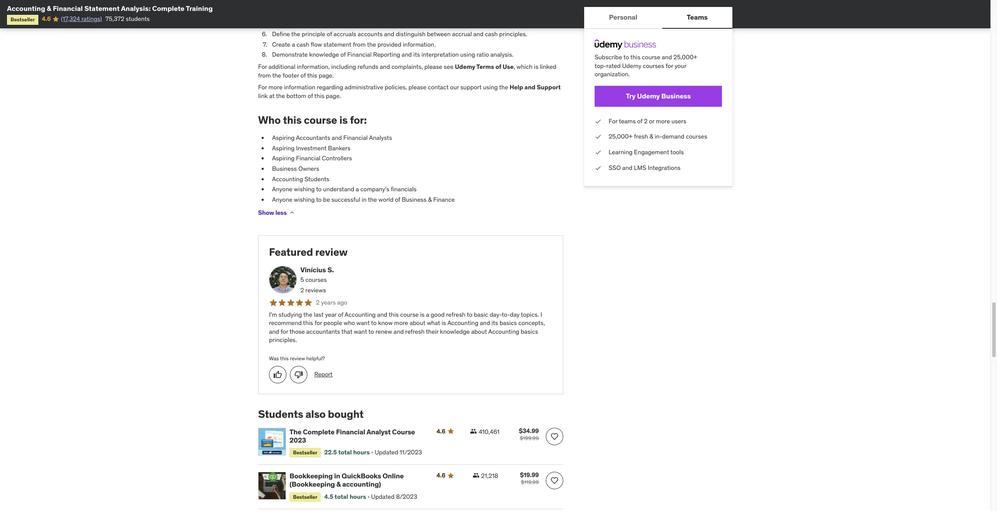 Task type: locate. For each thing, give the bounding box(es) containing it.
top‑rated
[[595, 62, 621, 70]]

analyst
[[367, 427, 391, 436]]

3 aspiring from the top
[[272, 155, 295, 162]]

1 horizontal spatial using
[[483, 83, 498, 91]]

2 vertical spatial courses
[[305, 276, 327, 284]]

1 vertical spatial for
[[258, 83, 267, 91]]

a up the successful
[[356, 185, 359, 193]]

2 horizontal spatial 2
[[644, 117, 648, 125]]

0 vertical spatial 2
[[644, 117, 648, 125]]

hours down the complete financial analyst course 2023 link
[[353, 449, 370, 457]]

updated 8/2023
[[371, 493, 417, 501]]

1 vertical spatial refresh
[[405, 328, 425, 336]]

in down company's
[[362, 196, 367, 204]]

learning engagement tools
[[609, 148, 684, 156]]

teams button
[[662, 7, 732, 28]]

2 years ago
[[316, 299, 347, 306]]

its down information.
[[413, 51, 420, 59]]

2 horizontal spatial a
[[426, 311, 429, 318]]

course left good
[[400, 311, 419, 318]]

0 horizontal spatial its
[[413, 51, 420, 59]]

1 vertical spatial more
[[656, 117, 670, 125]]

0 vertical spatial 4.6
[[42, 15, 51, 23]]

business up users
[[661, 92, 691, 100]]

xsmall image right less at the left of the page
[[288, 209, 295, 216]]

1 vertical spatial hours
[[350, 493, 366, 501]]

between
[[427, 30, 451, 38]]

accounting)
[[342, 480, 381, 489]]

0 horizontal spatial courses
[[305, 276, 327, 284]]

xsmall image left 410,461
[[470, 428, 477, 435]]

more
[[268, 83, 283, 91], [656, 117, 670, 125], [394, 319, 408, 327]]

which
[[517, 63, 532, 71]]

1 horizontal spatial about
[[471, 328, 487, 336]]

xsmall image for 410,461
[[470, 428, 477, 435]]

of down information
[[308, 92, 313, 100]]

0 vertical spatial business
[[661, 92, 691, 100]]

of right footer
[[300, 71, 306, 79]]

this up know
[[389, 311, 399, 318]]

2 wishing from the top
[[294, 196, 315, 204]]

to-
[[502, 311, 510, 318]]

0 horizontal spatial basics
[[500, 319, 517, 327]]

0 vertical spatial aspiring
[[272, 134, 295, 142]]

concepts,
[[518, 319, 545, 327]]

analysis:
[[121, 4, 151, 13]]

1 vertical spatial its
[[491, 319, 498, 327]]

xsmall image left sso
[[595, 164, 602, 172]]

business
[[661, 92, 691, 100], [272, 165, 297, 173], [402, 196, 426, 204]]

0 vertical spatial courses
[[643, 62, 664, 70]]

financial up refunds
[[347, 51, 372, 59]]

business left owners
[[272, 165, 297, 173]]

1 vertical spatial aspiring
[[272, 144, 295, 152]]

updated
[[375, 449, 398, 457], [371, 493, 395, 501]]

to down the udemy business 'image'
[[623, 53, 629, 61]]

fresh
[[634, 133, 648, 141]]

and right help
[[524, 83, 535, 91]]

0 horizontal spatial business
[[272, 165, 297, 173]]

2 horizontal spatial business
[[661, 92, 691, 100]]

410,461
[[479, 428, 499, 436]]

for down last
[[315, 319, 322, 327]]

cash
[[485, 30, 498, 38], [297, 40, 309, 48]]

for additional information, including refunds and complaints, please see udemy terms of use
[[258, 63, 514, 71]]

1 horizontal spatial in
[[362, 196, 367, 204]]

2 vertical spatial course
[[400, 311, 419, 318]]

knowledge inside i'm studying the last year of accounting and this course is a good refresh to basic day-to-day topics. i recommend this for people who want to know more about what is accounting and its basics concepts, and for those accountants that want to renew and refresh their knowledge about accounting basics principles.
[[440, 328, 470, 336]]

1 horizontal spatial students
[[304, 175, 329, 183]]

want right "who"
[[356, 319, 370, 327]]

of up "statement"
[[327, 30, 332, 38]]

5
[[300, 276, 304, 284]]

total right 4.5
[[335, 493, 348, 501]]

and down reporting
[[380, 63, 390, 71]]

0 horizontal spatial 25,000+
[[609, 133, 633, 141]]

from
[[353, 40, 366, 48], [258, 71, 271, 79]]

financial inside the complete financial analyst course 2023
[[336, 427, 365, 436]]

0 horizontal spatial course
[[304, 114, 337, 127]]

11/2023
[[400, 449, 422, 457]]

page. inside the , which is linked from the footer of this page.
[[319, 71, 334, 79]]

of inside i'm studying the last year of accounting and this course is a good refresh to basic day-to-day topics. i recommend this for people who want to know more about what is accounting and its basics concepts, and for those accountants that want to renew and refresh their knowledge about accounting basics principles.
[[338, 311, 343, 318]]

controllers
[[322, 155, 352, 162]]

1 vertical spatial 4.6
[[436, 427, 445, 435]]

0 horizontal spatial from
[[258, 71, 271, 79]]

(17,324 ratings)
[[61, 15, 102, 23]]

the down 'accounts'
[[367, 40, 376, 48]]

sso
[[609, 164, 621, 172]]

for up link
[[258, 83, 267, 91]]

to
[[623, 53, 629, 61], [316, 185, 322, 193], [316, 196, 322, 204], [467, 311, 472, 318], [371, 319, 377, 327], [368, 328, 374, 336]]

xsmall image for learning
[[595, 148, 602, 157]]

and up try udemy business
[[662, 53, 672, 61]]

tab list containing personal
[[584, 7, 732, 29]]

2 horizontal spatial course
[[642, 53, 660, 61]]

courses up the reviews
[[305, 276, 327, 284]]

people
[[324, 319, 342, 327]]

1 vertical spatial total
[[335, 493, 348, 501]]

complete down also
[[303, 427, 335, 436]]

0 vertical spatial anyone
[[272, 185, 292, 193]]

course up accountants
[[304, 114, 337, 127]]

for inside for more information regarding administrative policies, please contact our support using the help and support link at the bottom of this page.
[[258, 83, 267, 91]]

xsmall image
[[595, 133, 602, 141], [595, 164, 602, 172], [288, 209, 295, 216], [470, 428, 477, 435], [472, 472, 479, 479]]

students also bought
[[258, 407, 364, 421]]

2 left years
[[316, 299, 320, 306]]

courses left your
[[643, 62, 664, 70]]

more inside i'm studying the last year of accounting and this course is a good refresh to basic day-to-day topics. i recommend this for people who want to know more about what is accounting and its basics concepts, and for those accountants that want to renew and refresh their knowledge about accounting basics principles.
[[394, 319, 408, 327]]

at
[[269, 92, 275, 100]]

wishlist image right $119.99
[[550, 477, 559, 485]]

0 horizontal spatial using
[[460, 51, 475, 59]]

and down basic
[[480, 319, 490, 327]]

the inside i'm studying the last year of accounting and this course is a good refresh to basic day-to-day topics. i recommend this for people who want to know more about what is accounting and its basics concepts, and for those accountants that want to renew and refresh their knowledge about accounting basics principles.
[[303, 311, 312, 318]]

from inside "define the principle of accruals accounts and distinguish between accrual and cash principles. create a cash flow statement from the provided information. demonstrate knowledge of financial reporting and its interpretation using ratio analysis."
[[353, 40, 366, 48]]

provided
[[377, 40, 401, 48]]

try udemy business link
[[595, 86, 722, 107]]

xsmall image left fresh
[[595, 133, 602, 141]]

complete left the training
[[152, 4, 185, 13]]

want
[[356, 319, 370, 327], [354, 328, 367, 336]]

or
[[649, 117, 654, 125]]

knowledge right "their"
[[440, 328, 470, 336]]

0 vertical spatial for
[[258, 63, 267, 71]]

tools
[[670, 148, 684, 156]]

1 vertical spatial anyone
[[272, 196, 292, 204]]

the complete financial analyst course 2023
[[289, 427, 415, 445]]

to left basic
[[467, 311, 472, 318]]

1 vertical spatial updated
[[371, 493, 395, 501]]

courses inside vinícius s. 5 courses 2 reviews
[[305, 276, 327, 284]]

more up at
[[268, 83, 283, 91]]

1 vertical spatial wishlist image
[[550, 477, 559, 485]]

1 vertical spatial 2
[[300, 286, 304, 294]]

from down 'accounts'
[[353, 40, 366, 48]]

for
[[666, 62, 673, 70], [315, 319, 322, 327], [281, 328, 288, 336]]

0 horizontal spatial more
[[268, 83, 283, 91]]

course down the udemy business 'image'
[[642, 53, 660, 61]]

1 vertical spatial in
[[334, 472, 340, 481]]

please down interpretation
[[424, 63, 442, 71]]

xsmall image left 21,218
[[472, 472, 479, 479]]

show less button
[[258, 204, 295, 222]]

and up bankers
[[332, 134, 342, 142]]

0 horizontal spatial principles.
[[269, 336, 297, 344]]

principles. inside i'm studying the last year of accounting and this course is a good refresh to basic day-to-day topics. i recommend this for people who want to know more about what is accounting and its basics concepts, and for those accountants that want to renew and refresh their knowledge about accounting basics principles.
[[269, 336, 297, 344]]

2 down 5
[[300, 286, 304, 294]]

also
[[305, 407, 326, 421]]

information
[[284, 83, 315, 91]]

0 horizontal spatial review
[[290, 355, 305, 362]]

financial down for:
[[343, 134, 368, 142]]

1 vertical spatial want
[[354, 328, 367, 336]]

total for financial
[[338, 449, 352, 457]]

0 horizontal spatial 2
[[300, 286, 304, 294]]

hours for financial
[[353, 449, 370, 457]]

1 vertical spatial courses
[[686, 133, 707, 141]]

0 horizontal spatial knowledge
[[309, 51, 339, 59]]

cash up ratio at the top left of the page
[[485, 30, 498, 38]]

business down financials
[[402, 196, 426, 204]]

create
[[272, 40, 290, 48]]

1 vertical spatial page.
[[326, 92, 341, 100]]

tab list
[[584, 7, 732, 29]]

25,000+ up your
[[673, 53, 697, 61]]

more inside for more information regarding administrative policies, please contact our support using the help and support link at the bottom of this page.
[[268, 83, 283, 91]]

0 horizontal spatial complete
[[152, 4, 185, 13]]

is left good
[[420, 311, 425, 318]]

1 vertical spatial review
[[290, 355, 305, 362]]

aspiring
[[272, 134, 295, 142], [272, 144, 295, 152], [272, 155, 295, 162]]

2 vertical spatial bestseller
[[293, 494, 317, 500]]

a inside 'aspiring accountants and financial analysts aspiring investment bankers aspiring financial controllers business owners accounting students anyone wishing to understand a company's financials anyone wishing to be successful in the world of business & finance'
[[356, 185, 359, 193]]

xsmall image left learning
[[595, 148, 602, 157]]

in
[[362, 196, 367, 204], [334, 472, 340, 481]]

principles. down those
[[269, 336, 297, 344]]

students up the
[[258, 407, 303, 421]]

financial down bought
[[336, 427, 365, 436]]

1 vertical spatial business
[[272, 165, 297, 173]]

wishlist image for bookkeeping in quickbooks online (bookkeeping & accounting)
[[550, 477, 559, 485]]

personal
[[609, 13, 637, 22]]

1 vertical spatial from
[[258, 71, 271, 79]]

0 vertical spatial 25,000+
[[673, 53, 697, 61]]

1 horizontal spatial course
[[400, 311, 419, 318]]

0 vertical spatial principles.
[[499, 30, 527, 38]]

0 vertical spatial xsmall image
[[595, 117, 602, 126]]

2 vertical spatial 2
[[316, 299, 320, 306]]

using right support
[[483, 83, 498, 91]]

about left what
[[410, 319, 425, 327]]

of inside 'aspiring accountants and financial analysts aspiring investment bankers aspiring financial controllers business owners accounting students anyone wishing to understand a company's financials anyone wishing to be successful in the world of business & finance'
[[395, 196, 400, 204]]

(17,324
[[61, 15, 80, 23]]

statement
[[84, 4, 120, 13]]

1 wishlist image from the top
[[550, 432, 559, 441]]

additional
[[268, 63, 295, 71]]

1 xsmall image from the top
[[595, 117, 602, 126]]

for left your
[[666, 62, 673, 70]]

bankers
[[328, 144, 351, 152]]

1 vertical spatial cash
[[297, 40, 309, 48]]

and up know
[[377, 311, 387, 318]]

using inside "define the principle of accruals accounts and distinguish between accrual and cash principles. create a cash flow statement from the provided information. demonstrate knowledge of financial reporting and its interpretation using ratio analysis."
[[460, 51, 475, 59]]

and inside subscribe to this course and 25,000+ top‑rated udemy courses for your organization.
[[662, 53, 672, 61]]

reviews
[[305, 286, 326, 294]]

knowledge down flow in the left of the page
[[309, 51, 339, 59]]

page. up regarding
[[319, 71, 334, 79]]

for down "recommend"
[[281, 328, 288, 336]]

22.5 total hours
[[324, 449, 370, 457]]

1 horizontal spatial complete
[[303, 427, 335, 436]]

total for quickbooks
[[335, 493, 348, 501]]

0 vertical spatial hours
[[353, 449, 370, 457]]

2 vertical spatial a
[[426, 311, 429, 318]]

2 xsmall image from the top
[[595, 148, 602, 157]]

wishlist image
[[550, 432, 559, 441], [550, 477, 559, 485]]

total
[[338, 449, 352, 457], [335, 493, 348, 501]]

4.5 total hours
[[324, 493, 366, 501]]

1 horizontal spatial more
[[394, 319, 408, 327]]

2 vertical spatial aspiring
[[272, 155, 295, 162]]

bestseller for the complete financial analyst course 2023
[[293, 449, 317, 456]]

this inside subscribe to this course and 25,000+ top‑rated udemy courses for your organization.
[[630, 53, 640, 61]]

mark as unhelpful image
[[294, 370, 303, 379]]

2 vertical spatial business
[[402, 196, 426, 204]]

basics down concepts,
[[521, 328, 538, 336]]

0 horizontal spatial a
[[292, 40, 295, 48]]

accounts
[[358, 30, 383, 38]]

review
[[315, 246, 348, 259], [290, 355, 305, 362]]

bookkeeping
[[289, 472, 333, 481]]

page. inside for more information regarding administrative policies, please contact our support using the help and support link at the bottom of this page.
[[326, 92, 341, 100]]

using left ratio at the top left of the page
[[460, 51, 475, 59]]

page. down regarding
[[326, 92, 341, 100]]

about down basic
[[471, 328, 487, 336]]

a left good
[[426, 311, 429, 318]]

investment
[[296, 144, 327, 152]]

years
[[321, 299, 336, 306]]

xsmall image
[[595, 117, 602, 126], [595, 148, 602, 157]]

cash left flow in the left of the page
[[297, 40, 309, 48]]

to inside subscribe to this course and 25,000+ top‑rated udemy courses for your organization.
[[623, 53, 629, 61]]

0 horizontal spatial students
[[258, 407, 303, 421]]

2 vertical spatial for
[[281, 328, 288, 336]]

a up demonstrate
[[292, 40, 295, 48]]

xsmall image left teams on the right top
[[595, 117, 602, 126]]

the down additional in the left top of the page
[[272, 71, 281, 79]]

updated down online
[[371, 493, 395, 501]]

refresh right good
[[446, 311, 465, 318]]

for left additional in the left top of the page
[[258, 63, 267, 71]]

the inside the , which is linked from the footer of this page.
[[272, 71, 281, 79]]

2 vertical spatial 4.6
[[436, 472, 445, 480]]

is inside the , which is linked from the footer of this page.
[[534, 63, 538, 71]]

0 horizontal spatial about
[[410, 319, 425, 327]]

company's
[[360, 185, 389, 193]]

4.6 for bookkeeping in quickbooks online (bookkeeping & accounting)
[[436, 472, 445, 480]]

1 vertical spatial complete
[[303, 427, 335, 436]]

please inside for more information regarding administrative policies, please contact our support using the help and support link at the bottom of this page.
[[408, 83, 426, 91]]

principles. up analysis.
[[499, 30, 527, 38]]

terms
[[476, 63, 494, 71]]

wishing
[[294, 185, 315, 193], [294, 196, 315, 204]]

from inside the , which is linked from the footer of this page.
[[258, 71, 271, 79]]

2 vertical spatial for
[[609, 117, 617, 125]]

of inside for more information regarding administrative policies, please contact our support using the help and support link at the bottom of this page.
[[308, 92, 313, 100]]

courses right 'demand' on the right of the page
[[686, 133, 707, 141]]

financial up owners
[[296, 155, 320, 162]]

course inside i'm studying the last year of accounting and this course is a good refresh to basic day-to-day topics. i recommend this for people who want to know more about what is accounting and its basics concepts, and for those accountants that want to renew and refresh their knowledge about accounting basics principles.
[[400, 311, 419, 318]]

0 vertical spatial in
[[362, 196, 367, 204]]

a inside i'm studying the last year of accounting and this course is a good refresh to basic day-to-day topics. i recommend this for people who want to know more about what is accounting and its basics concepts, and for those accountants that want to renew and refresh their knowledge about accounting basics principles.
[[426, 311, 429, 318]]

0 vertical spatial using
[[460, 51, 475, 59]]

ratings)
[[81, 15, 102, 23]]

2 aspiring from the top
[[272, 144, 295, 152]]

refresh left "their"
[[405, 328, 425, 336]]

wishing down owners
[[294, 185, 315, 193]]

its inside "define the principle of accruals accounts and distinguish between accrual and cash principles. create a cash flow statement from the provided information. demonstrate knowledge of financial reporting and its interpretation using ratio analysis."
[[413, 51, 420, 59]]

updated down analyst
[[375, 449, 398, 457]]

engagement
[[634, 148, 669, 156]]

review up the s. at bottom
[[315, 246, 348, 259]]

knowledge
[[309, 51, 339, 59], [440, 328, 470, 336]]

wishlist image right $199.99
[[550, 432, 559, 441]]

1 horizontal spatial its
[[491, 319, 498, 327]]

1 vertical spatial using
[[483, 83, 498, 91]]

course inside subscribe to this course and 25,000+ top‑rated udemy courses for your organization.
[[642, 53, 660, 61]]

0 vertical spatial updated
[[375, 449, 398, 457]]

more right know
[[394, 319, 408, 327]]

use
[[503, 63, 514, 71]]

2 wishlist image from the top
[[550, 477, 559, 485]]

in up 4.5 total hours
[[334, 472, 340, 481]]

of inside the , which is linked from the footer of this page.
[[300, 71, 306, 79]]

bookkeeping in quickbooks online (bookkeeping & accounting)
[[289, 472, 404, 489]]

the
[[291, 30, 300, 38], [367, 40, 376, 48], [272, 71, 281, 79], [499, 83, 508, 91], [276, 92, 285, 100], [368, 196, 377, 204], [303, 311, 312, 318]]

define the principle of accruals accounts and distinguish between accrual and cash principles. create a cash flow statement from the provided information. demonstrate knowledge of financial reporting and its interpretation using ratio analysis.
[[272, 30, 527, 59]]

day
[[510, 311, 519, 318]]

was
[[269, 355, 279, 362]]

xsmall image for sso and lms integrations
[[595, 164, 602, 172]]

students down owners
[[304, 175, 329, 183]]

1 vertical spatial basics
[[521, 328, 538, 336]]

page.
[[319, 71, 334, 79], [326, 92, 341, 100]]

define
[[272, 30, 290, 38]]

0 vertical spatial please
[[424, 63, 442, 71]]

anyone
[[272, 185, 292, 193], [272, 196, 292, 204]]

1 horizontal spatial 25,000+
[[673, 53, 697, 61]]

2 left or
[[644, 117, 648, 125]]

1 horizontal spatial knowledge
[[440, 328, 470, 336]]

i'm studying the last year of accounting and this course is a good refresh to basic day-to-day topics. i recommend this for people who want to know more about what is accounting and its basics concepts, and for those accountants that want to renew and refresh their knowledge about accounting basics principles.
[[269, 311, 545, 344]]

0 vertical spatial page.
[[319, 71, 334, 79]]

of right year
[[338, 311, 343, 318]]

basics
[[500, 319, 517, 327], [521, 328, 538, 336]]

this down the udemy business 'image'
[[630, 53, 640, 61]]

users
[[671, 117, 686, 125]]

1 horizontal spatial a
[[356, 185, 359, 193]]

0 vertical spatial review
[[315, 246, 348, 259]]

1 vertical spatial bestseller
[[293, 449, 317, 456]]

this down regarding
[[314, 92, 324, 100]]

0 vertical spatial wishing
[[294, 185, 315, 193]]

total right 22.5
[[338, 449, 352, 457]]

1 vertical spatial course
[[304, 114, 337, 127]]

accounting inside 'aspiring accountants and financial analysts aspiring investment bankers aspiring financial controllers business owners accounting students anyone wishing to understand a company's financials anyone wishing to be successful in the world of business & finance'
[[272, 175, 303, 183]]

2 horizontal spatial more
[[656, 117, 670, 125]]

bestseller
[[10, 16, 35, 23], [293, 449, 317, 456], [293, 494, 317, 500]]

please
[[424, 63, 442, 71], [408, 83, 426, 91]]

reporting
[[373, 51, 400, 59]]

1 horizontal spatial business
[[402, 196, 426, 204]]

is
[[534, 63, 538, 71], [339, 114, 348, 127], [420, 311, 425, 318], [442, 319, 446, 327]]



Task type: vqa. For each thing, say whether or not it's contained in the screenshot.
the Next IMAGE
no



Task type: describe. For each thing, give the bounding box(es) containing it.
this right who
[[283, 114, 302, 127]]

for for for more information regarding administrative policies, please contact our support using the
[[258, 83, 267, 91]]

$19.99
[[520, 471, 539, 479]]

1 aspiring from the top
[[272, 134, 295, 142]]

1 vertical spatial 25,000+
[[609, 133, 633, 141]]

75,372 students
[[105, 15, 150, 23]]

i'm
[[269, 311, 277, 318]]

1 horizontal spatial refresh
[[446, 311, 465, 318]]

the complete financial analyst course 2023 link
[[289, 427, 426, 445]]

2 anyone from the top
[[272, 196, 292, 204]]

report
[[314, 371, 332, 378]]

know
[[378, 319, 393, 327]]

0 vertical spatial about
[[410, 319, 425, 327]]

in inside 'aspiring accountants and financial analysts aspiring investment bankers aspiring financial controllers business owners accounting students anyone wishing to understand a company's financials anyone wishing to be successful in the world of business & finance'
[[362, 196, 367, 204]]

using inside for more information regarding administrative policies, please contact our support using the help and support link at the bottom of this page.
[[483, 83, 498, 91]]

this inside the , which is linked from the footer of this page.
[[307, 71, 317, 79]]

the right define
[[291, 30, 300, 38]]

updated 11/2023
[[375, 449, 422, 457]]

for more information regarding administrative policies, please contact our support using the help and support link at the bottom of this page.
[[258, 83, 561, 100]]

1 horizontal spatial for
[[315, 319, 322, 327]]

ratio
[[477, 51, 489, 59]]

1 anyone from the top
[[272, 185, 292, 193]]

featured
[[269, 246, 313, 259]]

your
[[675, 62, 686, 70]]

and up provided
[[384, 30, 394, 38]]

this right was
[[280, 355, 289, 362]]

0 vertical spatial basics
[[500, 319, 517, 327]]

, which is linked from the footer of this page.
[[258, 63, 556, 79]]

knowledge inside "define the principle of accruals accounts and distinguish between accrual and cash principles. create a cash flow statement from the provided information. demonstrate knowledge of financial reporting and its interpretation using ratio analysis."
[[309, 51, 339, 59]]

udemy right see on the top left of the page
[[455, 63, 475, 71]]

xsmall image for 25,000+ fresh & in-demand courses
[[595, 133, 602, 141]]

$119.99
[[521, 479, 539, 486]]

show less
[[258, 209, 287, 217]]

who this course is for:
[[258, 114, 367, 127]]

accrual
[[452, 30, 472, 38]]

its inside i'm studying the last year of accounting and this course is a good refresh to basic day-to-day topics. i recommend this for people who want to know more about what is accounting and its basics concepts, and for those accountants that want to renew and refresh their knowledge about accounting basics principles.
[[491, 319, 498, 327]]

25,000+ fresh & in-demand courses
[[609, 133, 707, 141]]

distinguish
[[396, 30, 426, 38]]

21,218
[[481, 472, 498, 480]]

1 horizontal spatial review
[[315, 246, 348, 259]]

try udemy business
[[626, 92, 691, 100]]

day-
[[490, 311, 502, 318]]

1 horizontal spatial basics
[[521, 328, 538, 336]]

complaints,
[[391, 63, 423, 71]]

support
[[537, 83, 561, 91]]

of down "statement"
[[340, 51, 346, 59]]

statement
[[323, 40, 351, 48]]

recommend
[[269, 319, 302, 327]]

was this review helpful?
[[269, 355, 325, 362]]

and inside for more information regarding administrative policies, please contact our support using the help and support link at the bottom of this page.
[[524, 83, 535, 91]]

8/2023
[[396, 493, 417, 501]]

4.5
[[324, 493, 333, 501]]

of left 'use'
[[495, 63, 501, 71]]

is left for:
[[339, 114, 348, 127]]

$19.99 $119.99
[[520, 471, 539, 486]]

in-
[[655, 133, 662, 141]]

contact
[[428, 83, 449, 91]]

successful
[[331, 196, 360, 204]]

$199.99
[[520, 435, 539, 441]]

flow
[[311, 40, 322, 48]]

for:
[[350, 114, 367, 127]]

studying
[[279, 311, 302, 318]]

hours for quickbooks
[[350, 493, 366, 501]]

policies,
[[385, 83, 407, 91]]

to left "renew"
[[368, 328, 374, 336]]

1 vertical spatial students
[[258, 407, 303, 421]]

0 vertical spatial complete
[[152, 4, 185, 13]]

and right "renew"
[[394, 328, 404, 336]]

udemy business image
[[595, 39, 656, 50]]

0 horizontal spatial for
[[281, 328, 288, 336]]

owners
[[298, 165, 319, 173]]

udemy right try
[[637, 92, 660, 100]]

(bookkeeping
[[289, 480, 335, 489]]

xsmall image for 21,218
[[472, 472, 479, 479]]

those
[[289, 328, 305, 336]]

vinícius santos oliveira image
[[269, 266, 297, 294]]

2 inside vinícius s. 5 courses 2 reviews
[[300, 286, 304, 294]]

for teams of 2 or more users
[[609, 117, 686, 125]]

refunds
[[357, 63, 378, 71]]

and right accrual at the top left of the page
[[473, 30, 483, 38]]

financial up the (17,324
[[53, 4, 83, 13]]

for for for additional information, including refunds and complaints, please see
[[258, 63, 267, 71]]

bought
[[328, 407, 364, 421]]

xsmall image inside show less button
[[288, 209, 295, 216]]

0 vertical spatial bestseller
[[10, 16, 35, 23]]

& inside 'aspiring accountants and financial analysts aspiring investment bankers aspiring financial controllers business owners accounting students anyone wishing to understand a company's financials anyone wishing to be successful in the world of business & finance'
[[428, 196, 432, 204]]

0 vertical spatial want
[[356, 319, 370, 327]]

this up those
[[303, 319, 313, 327]]

vinícius s. 5 courses 2 reviews
[[300, 266, 334, 294]]

principles. inside "define the principle of accruals accounts and distinguish between accrual and cash principles. create a cash flow statement from the provided information. demonstrate knowledge of financial reporting and its interpretation using ratio analysis."
[[499, 30, 527, 38]]

to left understand
[[316, 185, 322, 193]]

mark as helpful image
[[273, 370, 282, 379]]

to left know
[[371, 319, 377, 327]]

updated for online
[[371, 493, 395, 501]]

year
[[325, 311, 337, 318]]

and right sso
[[622, 164, 632, 172]]

and up complaints,
[[402, 51, 412, 59]]

subscribe to this course and 25,000+ top‑rated udemy courses for your organization.
[[595, 53, 697, 78]]

the inside 'aspiring accountants and financial analysts aspiring investment bankers aspiring financial controllers business owners accounting students anyone wishing to understand a company's financials anyone wishing to be successful in the world of business & finance'
[[368, 196, 377, 204]]

udemy inside subscribe to this course and 25,000+ top‑rated udemy courses for your organization.
[[622, 62, 641, 70]]

0 vertical spatial cash
[[485, 30, 498, 38]]

their
[[426, 328, 438, 336]]

last
[[314, 311, 324, 318]]

22.5
[[324, 449, 337, 457]]

lms
[[634, 164, 646, 172]]

accountants
[[296, 134, 330, 142]]

bottom
[[286, 92, 306, 100]]

courses inside subscribe to this course and 25,000+ top‑rated udemy courses for your organization.
[[643, 62, 664, 70]]

a inside "define the principle of accruals accounts and distinguish between accrual and cash principles. create a cash flow statement from the provided information. demonstrate knowledge of financial reporting and its interpretation using ratio analysis."
[[292, 40, 295, 48]]

what
[[427, 319, 440, 327]]

1 horizontal spatial 2
[[316, 299, 320, 306]]

analysis.
[[490, 51, 514, 59]]

s.
[[327, 266, 334, 274]]

of left or
[[637, 117, 643, 125]]

bookkeeping in quickbooks online (bookkeeping & accounting) link
[[289, 472, 426, 489]]

25,000+ inside subscribe to this course and 25,000+ top‑rated udemy courses for your organization.
[[673, 53, 697, 61]]

financials
[[391, 185, 417, 193]]

the left help
[[499, 83, 508, 91]]

75,372
[[105, 15, 124, 23]]

1 vertical spatial about
[[471, 328, 487, 336]]

in inside bookkeeping in quickbooks online (bookkeeping & accounting)
[[334, 472, 340, 481]]

xsmall image for for
[[595, 117, 602, 126]]

that
[[341, 328, 352, 336]]

for inside subscribe to this course and 25,000+ top‑rated udemy courses for your organization.
[[666, 62, 673, 70]]

good
[[431, 311, 445, 318]]

principle
[[302, 30, 325, 38]]

the right at
[[276, 92, 285, 100]]

financial inside "define the principle of accruals accounts and distinguish between accrual and cash principles. create a cash flow statement from the provided information. demonstrate knowledge of financial reporting and its interpretation using ratio analysis."
[[347, 51, 372, 59]]

students inside 'aspiring accountants and financial analysts aspiring investment bankers aspiring financial controllers business owners accounting students anyone wishing to understand a company's financials anyone wishing to be successful in the world of business & finance'
[[304, 175, 329, 183]]

be
[[323, 196, 330, 204]]

and down "recommend"
[[269, 328, 279, 336]]

updated for analyst
[[375, 449, 398, 457]]

4.6 for the complete financial analyst course 2023
[[436, 427, 445, 435]]

wishlist image for the complete financial analyst course 2023
[[550, 432, 559, 441]]

1 wishing from the top
[[294, 185, 315, 193]]

demand
[[662, 133, 684, 141]]

accruals
[[334, 30, 356, 38]]

quickbooks
[[342, 472, 381, 481]]

is right what
[[442, 319, 446, 327]]

who
[[344, 319, 355, 327]]

0 horizontal spatial refresh
[[405, 328, 425, 336]]

teams
[[687, 13, 708, 22]]

and inside 'aspiring accountants and financial analysts aspiring investment bankers aspiring financial controllers business owners accounting students anyone wishing to understand a company's financials anyone wishing to be successful in the world of business & finance'
[[332, 134, 342, 142]]

less
[[275, 209, 287, 217]]

including
[[331, 63, 356, 71]]

course
[[392, 427, 415, 436]]

this inside for more information regarding administrative policies, please contact our support using the help and support link at the bottom of this page.
[[314, 92, 324, 100]]

& inside bookkeeping in quickbooks online (bookkeeping & accounting)
[[336, 480, 341, 489]]

$34.99
[[519, 427, 539, 435]]

basic
[[474, 311, 488, 318]]

to left be
[[316, 196, 322, 204]]

,
[[514, 63, 515, 71]]

understand
[[323, 185, 354, 193]]

complete inside the complete financial analyst course 2023
[[303, 427, 335, 436]]

interpretation
[[421, 51, 459, 59]]

the
[[289, 427, 301, 436]]

bestseller for bookkeeping in quickbooks online (bookkeeping & accounting)
[[293, 494, 317, 500]]

regarding
[[317, 83, 343, 91]]



